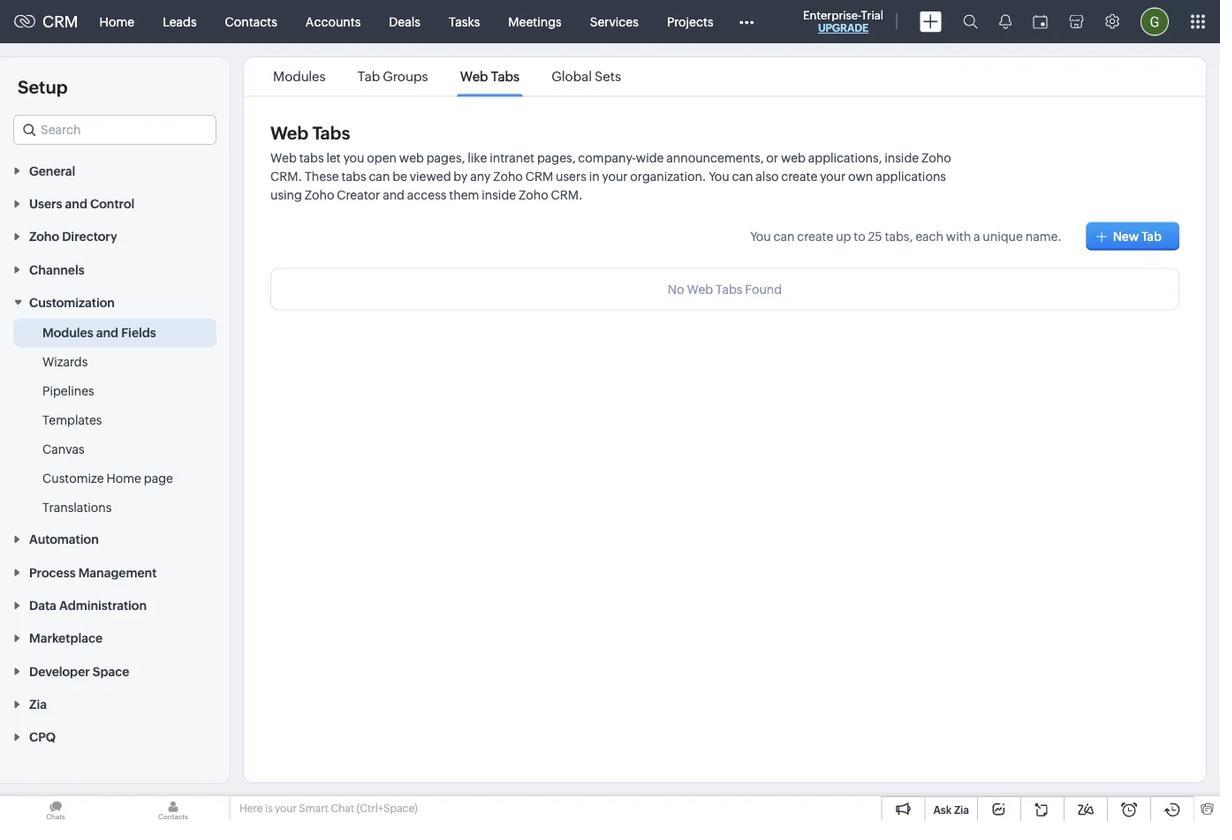 Task type: vqa. For each thing, say whether or not it's contained in the screenshot.
the topmost Tab
yes



Task type: locate. For each thing, give the bounding box(es) containing it.
web tabs
[[460, 69, 520, 84]]

developer space button
[[0, 655, 230, 688]]

zia inside dropdown button
[[29, 698, 47, 712]]

applications,
[[808, 151, 882, 165]]

1 vertical spatial home
[[106, 472, 141, 486]]

customization button
[[0, 286, 230, 319]]

channels
[[29, 263, 85, 277]]

upgrade
[[818, 22, 869, 34]]

you up found
[[750, 229, 771, 243]]

1 vertical spatial inside
[[482, 188, 516, 202]]

can down open
[[369, 170, 390, 184]]

0 horizontal spatial inside
[[482, 188, 516, 202]]

modules link
[[270, 69, 328, 84]]

0 vertical spatial tabs
[[491, 69, 520, 84]]

zoho directory
[[29, 230, 117, 244]]

0 vertical spatial zia
[[29, 698, 47, 712]]

home inside customize home page link
[[106, 472, 141, 486]]

crm left home link
[[42, 13, 78, 31]]

organization.
[[630, 170, 706, 184]]

0 vertical spatial home
[[99, 15, 134, 29]]

1 horizontal spatial crm
[[526, 170, 553, 184]]

home inside home link
[[99, 15, 134, 29]]

(ctrl+space)
[[357, 803, 418, 815]]

zia right ask
[[954, 805, 969, 817]]

can left "also"
[[732, 170, 753, 184]]

your down company-
[[602, 170, 628, 184]]

leads link
[[149, 0, 211, 43]]

0 horizontal spatial zia
[[29, 698, 47, 712]]

tabs inside web tabs web tabs let you open web pages, like intranet pages, company-wide announcements, or web applications, inside zoho crm. these tabs can be viewed by any zoho crm users in your organization. you can also create your own applications using zoho creator and access them inside zoho crm.
[[312, 123, 350, 144]]

signals element
[[989, 0, 1022, 43]]

1 vertical spatial crm
[[526, 170, 553, 184]]

tab right new
[[1142, 229, 1162, 243]]

0 vertical spatial crm.
[[270, 170, 302, 184]]

1 horizontal spatial pages,
[[537, 151, 576, 165]]

and inside web tabs web tabs let you open web pages, like intranet pages, company-wide announcements, or web applications, inside zoho crm. these tabs can be viewed by any zoho crm users in your organization. you can also create your own applications using zoho creator and access them inside zoho crm.
[[383, 188, 405, 202]]

templates
[[42, 413, 102, 427]]

1 horizontal spatial inside
[[885, 151, 919, 165]]

control
[[90, 197, 135, 211]]

crm. up using
[[270, 170, 302, 184]]

and for users and control
[[65, 197, 87, 211]]

1 vertical spatial you
[[750, 229, 771, 243]]

Search text field
[[14, 116, 216, 144]]

0 horizontal spatial web
[[399, 151, 424, 165]]

0 vertical spatial tab
[[358, 69, 380, 84]]

pipelines link
[[42, 382, 94, 400]]

wide
[[636, 151, 664, 165]]

users and control button
[[0, 187, 230, 220]]

your
[[602, 170, 628, 184], [820, 170, 846, 184], [275, 803, 297, 815]]

1 horizontal spatial tabs
[[342, 170, 366, 184]]

1 vertical spatial modules
[[42, 326, 93, 340]]

web right or
[[781, 151, 806, 165]]

users
[[29, 197, 62, 211]]

modules inside list
[[273, 69, 326, 84]]

projects link
[[653, 0, 728, 43]]

0 horizontal spatial modules
[[42, 326, 93, 340]]

or
[[766, 151, 779, 165]]

new tab
[[1113, 229, 1162, 243]]

web up these
[[270, 123, 309, 144]]

2 horizontal spatial and
[[383, 188, 405, 202]]

0 horizontal spatial pages,
[[427, 151, 465, 165]]

home
[[99, 15, 134, 29], [106, 472, 141, 486]]

company-
[[578, 151, 636, 165]]

search image
[[963, 14, 978, 29]]

intranet
[[490, 151, 535, 165]]

inside
[[885, 151, 919, 165], [482, 188, 516, 202]]

1 horizontal spatial tab
[[1142, 229, 1162, 243]]

2 web from the left
[[781, 151, 806, 165]]

zoho inside zoho directory dropdown button
[[29, 230, 59, 244]]

create right "also"
[[781, 170, 818, 184]]

cpq
[[29, 731, 56, 745]]

crm left users
[[526, 170, 553, 184]]

modules up wizards link
[[42, 326, 93, 340]]

1 vertical spatial create
[[797, 229, 834, 243]]

0 vertical spatial modules
[[273, 69, 326, 84]]

None field
[[13, 115, 217, 145]]

home left page
[[106, 472, 141, 486]]

users and control
[[29, 197, 135, 211]]

web up be
[[399, 151, 424, 165]]

1 horizontal spatial tabs
[[491, 69, 520, 84]]

your right is
[[275, 803, 297, 815]]

25
[[868, 229, 883, 243]]

and down be
[[383, 188, 405, 202]]

1 horizontal spatial modules
[[273, 69, 326, 84]]

create
[[781, 170, 818, 184], [797, 229, 834, 243]]

like
[[468, 151, 487, 165]]

0 horizontal spatial you
[[709, 170, 730, 184]]

modules for modules
[[273, 69, 326, 84]]

automation
[[29, 533, 99, 547]]

here
[[239, 803, 263, 815]]

them
[[449, 188, 479, 202]]

profile image
[[1141, 8, 1169, 36]]

web right no
[[687, 282, 713, 296]]

can up found
[[774, 229, 795, 243]]

space
[[93, 665, 129, 679]]

wizards
[[42, 355, 88, 369]]

crm inside web tabs web tabs let you open web pages, like intranet pages, company-wide announcements, or web applications, inside zoho crm. these tabs can be viewed by any zoho crm users in your organization. you can also create your own applications using zoho creator and access them inside zoho crm.
[[526, 170, 553, 184]]

tab groups
[[358, 69, 428, 84]]

0 horizontal spatial can
[[369, 170, 390, 184]]

0 horizontal spatial tabs
[[299, 151, 324, 165]]

create left the up
[[797, 229, 834, 243]]

1 horizontal spatial zia
[[954, 805, 969, 817]]

calendar image
[[1033, 15, 1048, 29]]

0 horizontal spatial crm
[[42, 13, 78, 31]]

0 vertical spatial create
[[781, 170, 818, 184]]

1 horizontal spatial you
[[750, 229, 771, 243]]

and inside modules and fields link
[[96, 326, 119, 340]]

sets
[[595, 69, 621, 84]]

0 horizontal spatial tab
[[358, 69, 380, 84]]

templates link
[[42, 412, 102, 429]]

announcements,
[[667, 151, 764, 165]]

Other Modules field
[[728, 8, 766, 36]]

data administration
[[29, 599, 147, 613]]

tabs down you
[[342, 170, 366, 184]]

zia up 'cpq'
[[29, 698, 47, 712]]

customization
[[29, 296, 115, 310]]

tabs up these
[[299, 151, 324, 165]]

web tabs web tabs let you open web pages, like intranet pages, company-wide announcements, or web applications, inside zoho crm. these tabs can be viewed by any zoho crm users in your organization. you can also create your own applications using zoho creator and access them inside zoho crm.
[[270, 123, 951, 202]]

web tabs link
[[457, 69, 522, 84]]

home left leads link
[[99, 15, 134, 29]]

you
[[343, 151, 365, 165]]

0 horizontal spatial and
[[65, 197, 87, 211]]

cpq button
[[0, 721, 230, 754]]

and right 'users'
[[65, 197, 87, 211]]

also
[[756, 170, 779, 184]]

tab left 'groups'
[[358, 69, 380, 84]]

tabs down meetings
[[491, 69, 520, 84]]

each
[[916, 229, 944, 243]]

crm. down users
[[551, 188, 583, 202]]

modules down accounts
[[273, 69, 326, 84]]

2 horizontal spatial tabs
[[716, 282, 743, 296]]

zia button
[[0, 688, 230, 721]]

0 horizontal spatial crm.
[[270, 170, 302, 184]]

2 horizontal spatial can
[[774, 229, 795, 243]]

inside up applications in the right of the page
[[885, 151, 919, 165]]

tabs left found
[[716, 282, 743, 296]]

pages, up users
[[537, 151, 576, 165]]

with
[[946, 229, 971, 243]]

create menu element
[[909, 0, 953, 43]]

1 horizontal spatial web
[[781, 151, 806, 165]]

translations
[[42, 501, 112, 515]]

0 vertical spatial inside
[[885, 151, 919, 165]]

new
[[1113, 229, 1139, 243]]

1 horizontal spatial and
[[96, 326, 119, 340]]

you can create up to 25 tabs, each with a unique name.
[[750, 229, 1062, 243]]

customize
[[42, 472, 104, 486]]

and inside users and control dropdown button
[[65, 197, 87, 211]]

in
[[589, 170, 600, 184]]

can
[[369, 170, 390, 184], [732, 170, 753, 184], [774, 229, 795, 243]]

tabs
[[491, 69, 520, 84], [312, 123, 350, 144], [716, 282, 743, 296]]

developer
[[29, 665, 90, 679]]

1 web from the left
[[399, 151, 424, 165]]

1 vertical spatial zia
[[954, 805, 969, 817]]

modules inside the customization region
[[42, 326, 93, 340]]

here is your smart chat (ctrl+space)
[[239, 803, 418, 815]]

1 horizontal spatial crm.
[[551, 188, 583, 202]]

customize home page
[[42, 472, 173, 486]]

access
[[407, 188, 447, 202]]

0 horizontal spatial tabs
[[312, 123, 350, 144]]

inside down any
[[482, 188, 516, 202]]

1 vertical spatial crm.
[[551, 188, 583, 202]]

1 vertical spatial tab
[[1142, 229, 1162, 243]]

you
[[709, 170, 730, 184], [750, 229, 771, 243]]

tabs
[[299, 151, 324, 165], [342, 170, 366, 184]]

a
[[974, 229, 980, 243]]

1 vertical spatial tabs
[[312, 123, 350, 144]]

list
[[257, 57, 637, 96]]

your down applications,
[[820, 170, 846, 184]]

pages, up by
[[427, 151, 465, 165]]

you down announcements,
[[709, 170, 730, 184]]

meetings link
[[494, 0, 576, 43]]

0 vertical spatial you
[[709, 170, 730, 184]]

no web tabs found
[[668, 282, 782, 296]]

tabs up let
[[312, 123, 350, 144]]

0 vertical spatial crm
[[42, 13, 78, 31]]

unique
[[983, 229, 1023, 243]]

tab
[[358, 69, 380, 84], [1142, 229, 1162, 243]]

leads
[[163, 15, 197, 29]]

and left fields
[[96, 326, 119, 340]]

crm.
[[270, 170, 302, 184], [551, 188, 583, 202]]



Task type: describe. For each thing, give the bounding box(es) containing it.
accounts link
[[291, 0, 375, 43]]

creator
[[337, 188, 380, 202]]

services
[[590, 15, 639, 29]]

global sets link
[[549, 69, 624, 84]]

tabs for web tabs
[[491, 69, 520, 84]]

deals
[[389, 15, 421, 29]]

canvas
[[42, 442, 85, 457]]

search element
[[953, 0, 989, 43]]

chats image
[[0, 797, 111, 822]]

canvas link
[[42, 441, 85, 458]]

list containing modules
[[257, 57, 637, 96]]

process
[[29, 566, 76, 580]]

you inside web tabs web tabs let you open web pages, like intranet pages, company-wide announcements, or web applications, inside zoho crm. these tabs can be viewed by any zoho crm users in your organization. you can also create your own applications using zoho creator and access them inside zoho crm.
[[709, 170, 730, 184]]

0 horizontal spatial your
[[275, 803, 297, 815]]

tasks
[[449, 15, 480, 29]]

and for modules and fields
[[96, 326, 119, 340]]

wizards link
[[42, 353, 88, 371]]

process management button
[[0, 556, 230, 589]]

process management
[[29, 566, 157, 580]]

ask zia
[[934, 805, 969, 817]]

modules for modules and fields
[[42, 326, 93, 340]]

data
[[29, 599, 56, 613]]

no
[[668, 282, 684, 296]]

marketplace
[[29, 632, 103, 646]]

viewed
[[410, 170, 451, 184]]

global
[[552, 69, 592, 84]]

modules and fields
[[42, 326, 156, 340]]

2 pages, from the left
[[537, 151, 576, 165]]

to
[[854, 229, 866, 243]]

any
[[470, 170, 491, 184]]

found
[[745, 282, 782, 296]]

customize home page link
[[42, 470, 173, 488]]

tab groups link
[[355, 69, 431, 84]]

tab inside button
[[1142, 229, 1162, 243]]

these
[[305, 170, 339, 184]]

tabs,
[[885, 229, 913, 243]]

pipelines
[[42, 384, 94, 398]]

enterprise-
[[803, 8, 861, 22]]

smart
[[299, 803, 329, 815]]

open
[[367, 151, 397, 165]]

chat
[[331, 803, 354, 815]]

tabs for web tabs web tabs let you open web pages, like intranet pages, company-wide announcements, or web applications, inside zoho crm. these tabs can be viewed by any zoho crm users in your organization. you can also create your own applications using zoho creator and access them inside zoho crm.
[[312, 123, 350, 144]]

1 pages, from the left
[[427, 151, 465, 165]]

projects
[[667, 15, 714, 29]]

fields
[[121, 326, 156, 340]]

contacts
[[225, 15, 277, 29]]

be
[[393, 170, 407, 184]]

name.
[[1026, 229, 1062, 243]]

enterprise-trial upgrade
[[803, 8, 884, 34]]

new tab button
[[1087, 222, 1180, 251]]

own
[[848, 170, 873, 184]]

customization region
[[0, 319, 230, 523]]

1 horizontal spatial your
[[602, 170, 628, 184]]

create inside web tabs web tabs let you open web pages, like intranet pages, company-wide announcements, or web applications, inside zoho crm. these tabs can be viewed by any zoho crm users in your organization. you can also create your own applications using zoho creator and access them inside zoho crm.
[[781, 170, 818, 184]]

signals image
[[999, 14, 1012, 29]]

crm link
[[14, 13, 78, 31]]

translations link
[[42, 499, 112, 517]]

groups
[[383, 69, 428, 84]]

general
[[29, 164, 75, 178]]

1 vertical spatial tabs
[[342, 170, 366, 184]]

let
[[326, 151, 341, 165]]

is
[[265, 803, 273, 815]]

applications
[[876, 170, 946, 184]]

modules and fields link
[[42, 324, 156, 342]]

setup
[[18, 77, 68, 97]]

profile element
[[1130, 0, 1180, 43]]

tasks link
[[435, 0, 494, 43]]

home link
[[85, 0, 149, 43]]

automation button
[[0, 523, 230, 556]]

general button
[[0, 154, 230, 187]]

data administration button
[[0, 589, 230, 622]]

create menu image
[[920, 11, 942, 32]]

by
[[454, 170, 468, 184]]

page
[[144, 472, 173, 486]]

developer space
[[29, 665, 129, 679]]

1 horizontal spatial can
[[732, 170, 753, 184]]

2 horizontal spatial your
[[820, 170, 846, 184]]

trial
[[861, 8, 884, 22]]

contacts image
[[118, 797, 229, 822]]

up
[[836, 229, 851, 243]]

accounts
[[306, 15, 361, 29]]

services link
[[576, 0, 653, 43]]

zoho directory button
[[0, 220, 230, 253]]

2 vertical spatial tabs
[[716, 282, 743, 296]]

web down 'tasks'
[[460, 69, 488, 84]]

0 vertical spatial tabs
[[299, 151, 324, 165]]

directory
[[62, 230, 117, 244]]

global sets
[[552, 69, 621, 84]]

web up using
[[270, 151, 297, 165]]

meetings
[[508, 15, 562, 29]]



